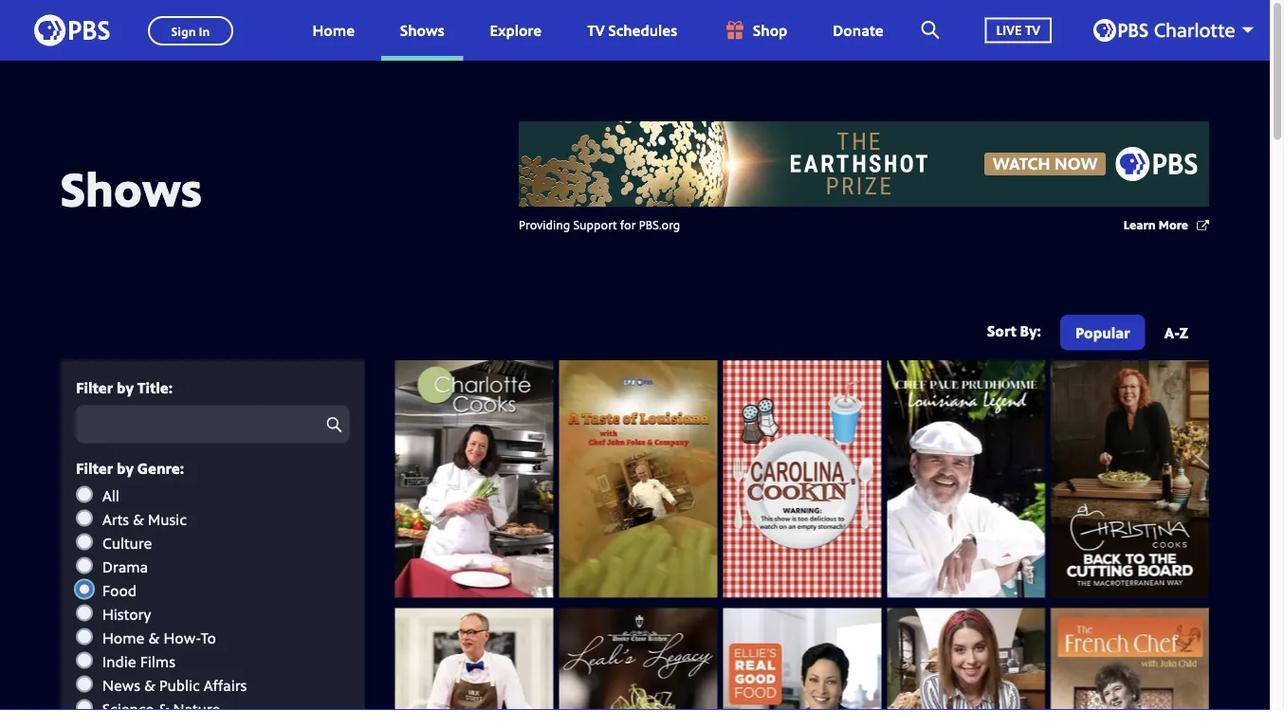 Task type: vqa. For each thing, say whether or not it's contained in the screenshot.
the right "Live"
no



Task type: describe. For each thing, give the bounding box(es) containing it.
the dooky chase kitchen: leah's legacy image
[[559, 609, 718, 711]]

1 vertical spatial &
[[148, 628, 160, 648]]

learn
[[1124, 216, 1156, 233]]

indie
[[102, 652, 136, 672]]

public
[[159, 675, 200, 696]]

2 vertical spatial &
[[144, 675, 156, 696]]

films
[[140, 652, 175, 672]]

1 horizontal spatial home
[[313, 20, 355, 40]]

charlotte cooks image
[[395, 361, 554, 598]]

pbs.org
[[639, 216, 681, 233]]

christina cooks: back to the cutting board image
[[1051, 361, 1210, 598]]

shop link
[[704, 0, 807, 61]]

music
[[148, 509, 187, 530]]

shows link
[[382, 0, 464, 61]]

search image
[[922, 21, 940, 39]]

home link
[[294, 0, 374, 61]]

1 vertical spatial shows
[[61, 156, 202, 220]]

explore link
[[471, 0, 561, 61]]

1 horizontal spatial shows
[[400, 20, 445, 40]]

filter by genre:
[[76, 458, 184, 479]]

learn more
[[1124, 216, 1189, 233]]

ellie's real good food image
[[723, 609, 882, 711]]

filter by genre: element
[[76, 486, 350, 711]]

popular
[[1076, 322, 1131, 343]]

0 vertical spatial &
[[133, 509, 144, 530]]

filter by title:
[[76, 377, 173, 398]]

learn more link
[[1124, 216, 1210, 235]]

providing
[[519, 216, 571, 233]]

a-z
[[1165, 322, 1189, 343]]

more
[[1159, 216, 1189, 233]]

sort by:
[[988, 321, 1042, 341]]

sort
[[988, 321, 1017, 341]]

1 horizontal spatial tv
[[1026, 21, 1041, 39]]

home inside all arts & music culture drama food history home & how-to indie films news & public affairs
[[102, 628, 145, 648]]

food
[[102, 580, 137, 601]]

sort by: element
[[1057, 315, 1204, 355]]

news
[[102, 675, 140, 696]]

carolina cookin' image
[[723, 361, 882, 598]]

support
[[574, 216, 617, 233]]

donate
[[833, 20, 884, 40]]

live tv link
[[967, 0, 1071, 61]]

filter for filter by title:
[[76, 377, 113, 398]]

tv schedules link
[[569, 0, 697, 61]]



Task type: locate. For each thing, give the bounding box(es) containing it.
to
[[201, 628, 216, 648]]

how-
[[164, 628, 201, 648]]

drama
[[102, 557, 148, 577]]

title:
[[137, 377, 173, 398]]

a-
[[1165, 322, 1180, 343]]

Filter by Title: text field
[[76, 405, 350, 443]]

explore
[[490, 20, 542, 40]]

schedules
[[609, 20, 678, 40]]

the french chef classics image
[[1051, 609, 1210, 711]]

z
[[1180, 322, 1189, 343]]

arts
[[102, 509, 129, 530]]

by for genre:
[[117, 458, 134, 479]]

flavor of poland image
[[887, 609, 1046, 711]]

0 horizontal spatial home
[[102, 628, 145, 648]]

2 filter from the top
[[76, 458, 113, 479]]

filter
[[76, 377, 113, 398], [76, 458, 113, 479]]

& down films
[[144, 675, 156, 696]]

1 vertical spatial by
[[117, 458, 134, 479]]

1 vertical spatial home
[[102, 628, 145, 648]]

shows
[[400, 20, 445, 40], [61, 156, 202, 220]]

tv right live
[[1026, 21, 1041, 39]]

tv
[[588, 20, 605, 40], [1026, 21, 1041, 39]]

donate link
[[814, 0, 903, 61]]

providing support for pbs.org
[[519, 216, 681, 233]]

genre:
[[137, 458, 184, 479]]

0 vertical spatial filter
[[76, 377, 113, 398]]

by for title:
[[117, 377, 134, 398]]

1 by from the top
[[117, 377, 134, 398]]

history
[[102, 604, 151, 625]]

0 vertical spatial home
[[313, 20, 355, 40]]

tv schedules
[[588, 20, 678, 40]]

a taste of louisiana with chef john folse & co. image
[[559, 361, 718, 598]]

by up 'all'
[[117, 458, 134, 479]]

by
[[117, 377, 134, 398], [117, 458, 134, 479]]

filter left title:
[[76, 377, 113, 398]]

home
[[313, 20, 355, 40], [102, 628, 145, 648]]

culture
[[102, 533, 152, 553]]

all arts & music culture drama food history home & how-to indie films news & public affairs
[[102, 486, 247, 696]]

live tv
[[997, 21, 1041, 39]]

christopher kimball's milk street television image
[[395, 609, 554, 711]]

home left shows link
[[313, 20, 355, 40]]

by:
[[1021, 321, 1042, 341]]

pbs charlotte image
[[1094, 19, 1235, 42]]

1 vertical spatial filter
[[76, 458, 113, 479]]

shop
[[753, 20, 788, 40]]

advertisement region
[[519, 121, 1210, 207]]

chef paul prudhomme: louisiana legend image
[[887, 361, 1046, 598]]

0 horizontal spatial shows
[[61, 156, 202, 220]]

2 by from the top
[[117, 458, 134, 479]]

& right arts
[[133, 509, 144, 530]]

home down history at the left
[[102, 628, 145, 648]]

by left title:
[[117, 377, 134, 398]]

0 horizontal spatial tv
[[588, 20, 605, 40]]

tv left schedules at the top of the page
[[588, 20, 605, 40]]

all
[[102, 486, 119, 506]]

filter up 'all'
[[76, 458, 113, 479]]

0 vertical spatial by
[[117, 377, 134, 398]]

for
[[620, 216, 636, 233]]

live
[[997, 21, 1022, 39]]

0 vertical spatial shows
[[400, 20, 445, 40]]

pbs image
[[34, 9, 110, 52]]

1 filter from the top
[[76, 377, 113, 398]]

&
[[133, 509, 144, 530], [148, 628, 160, 648], [144, 675, 156, 696]]

affairs
[[204, 675, 247, 696]]

& up films
[[148, 628, 160, 648]]

filter for filter by genre:
[[76, 458, 113, 479]]



